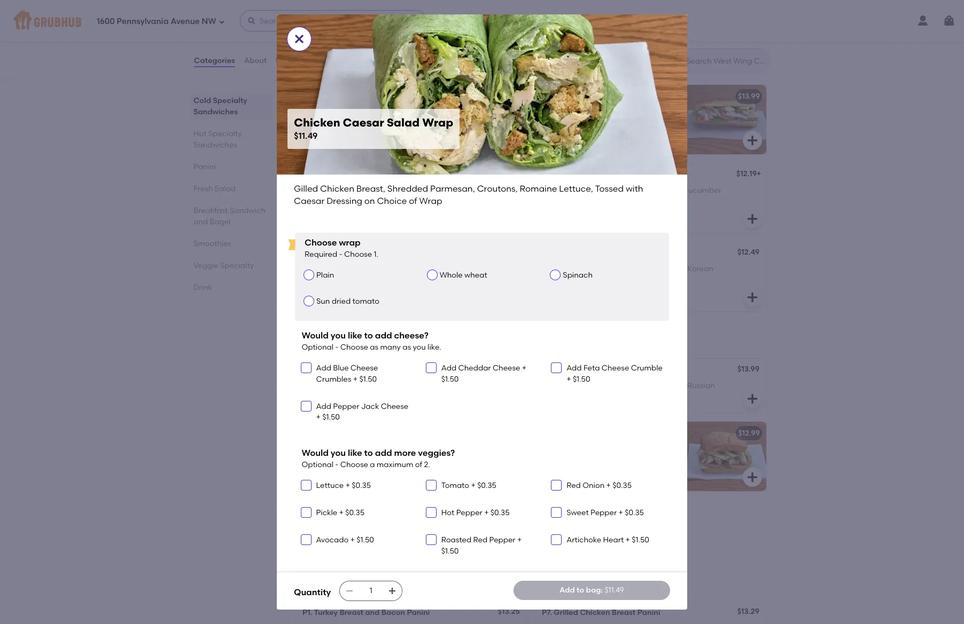 Task type: locate. For each thing, give the bounding box(es) containing it.
1 vertical spatial gilled
[[303, 264, 324, 273]]

optional
[[302, 343, 334, 352], [302, 461, 334, 470]]

grilled chicken breast on focaccia hot sandwich image
[[686, 422, 766, 492]]

sandwich left $12.99 on the bottom of the page
[[688, 429, 724, 438]]

search icon image
[[669, 55, 682, 67]]

1 vertical spatial parmesan,
[[303, 275, 341, 284]]

you up "blue"
[[331, 331, 346, 341]]

0 horizontal spatial sub
[[445, 534, 458, 543]]

rye. inside hot beef pastrami, melted swiss, homemade coleslaw, russian dressing on toasted rye.
[[440, 455, 453, 464]]

onion,
[[657, 186, 681, 195]]

add inside would you like to add more veggies? optional - choose a maximum of 2.
[[375, 448, 392, 459]]

choice inside avocado, lettuce, tomato, red onion, cucumber on choice of bread.
[[553, 197, 577, 206]]

$11.49 left 'tasty'
[[497, 12, 517, 22]]

breast, down "italian cold sandwich"
[[356, 184, 385, 194]]

cheese inside add feta cheese crumble + $1.50
[[602, 364, 629, 373]]

$11.49
[[497, 12, 517, 22], [294, 131, 318, 141], [605, 586, 624, 595]]

p1.
[[303, 609, 312, 618]]

melted down hot roast beef jalapeno sandwich
[[358, 381, 383, 390]]

cold right the italian
[[328, 171, 346, 180]]

$1.50 down "worcestershire"
[[322, 413, 340, 422]]

gilled down the italian
[[294, 184, 318, 194]]

0 vertical spatial sandwiches
[[193, 107, 238, 117]]

roast for beef,
[[317, 381, 336, 390]]

russian inside hot beef pastrami, melted swiss, homemade coleslaw, russian dressing on toasted rye.
[[338, 455, 365, 464]]

breast, down 1. on the left top of page
[[357, 264, 382, 273]]

whole
[[440, 271, 463, 280]]

specialty for veggie specialty tab
[[220, 261, 254, 270]]

cold
[[318, 14, 335, 23], [589, 14, 606, 23], [322, 92, 339, 101], [571, 92, 588, 101], [193, 96, 211, 105], [328, 171, 346, 180]]

caesar
[[343, 116, 384, 130], [294, 196, 325, 206], [334, 249, 361, 258], [377, 286, 404, 295]]

sub.
[[439, 392, 454, 401]]

avocado, inside turkey breast, provolone, avocado, lettuce, tomato, mayo on sub roll.
[[634, 29, 668, 38]]

rueben hot sandwich
[[542, 366, 623, 375]]

as left many
[[370, 343, 378, 352]]

parmesan,
[[430, 184, 475, 194], [303, 275, 341, 284]]

rye. down the 'swiss,'
[[615, 392, 628, 401]]

on inside hot corn beef, melted swiss, sauerkraut, russian dressing on toasted rye.
[[574, 392, 583, 401]]

roll.
[[650, 39, 663, 49], [590, 129, 603, 138], [460, 534, 473, 543]]

0 vertical spatial beef
[[317, 444, 334, 453]]

ham, turkey, crispy bacon, lettuce, tomato, mayo on toasted choice of bread.
[[303, 107, 480, 127]]

cold up turkey breast, provolone, avocado, lettuce, tomato, mayo on sub roll.
[[589, 14, 606, 23]]

choice for blt cold sandwich
[[303, 39, 327, 49]]

cold right cobbie at the top right of page
[[571, 92, 588, 101]]

cucumber
[[683, 186, 722, 195]]

1 vertical spatial avocado,
[[542, 118, 576, 127]]

add left feta
[[567, 364, 582, 373]]

turkey, inside smoked turkey, crispy bacon, avocado, lettuce, tomato, red onion, mayo on sub roll.
[[573, 107, 597, 116]]

blt cold sandwich
[[303, 14, 373, 23]]

0 vertical spatial salad
[[387, 116, 420, 130]]

add for add to bag: $11.49
[[560, 586, 575, 595]]

2 beef, from the left
[[575, 381, 593, 390]]

roast
[[317, 381, 336, 390], [317, 523, 336, 532], [372, 523, 391, 532]]

salad inside chicken caesar salad wrap $11.49
[[387, 116, 420, 130]]

you up lettuce + $0.35
[[331, 448, 346, 459]]

0 horizontal spatial beef,
[[338, 381, 356, 390]]

cheese right cheddar on the bottom of the page
[[493, 364, 520, 373]]

romaine
[[520, 184, 557, 194], [380, 275, 413, 284]]

would
[[302, 331, 329, 341], [302, 448, 329, 459]]

1 turkey, from the left
[[324, 107, 348, 116]]

nw
[[202, 16, 216, 26]]

0 vertical spatial bread.
[[338, 39, 362, 49]]

1.
[[374, 250, 378, 259]]

1 horizontal spatial romaine
[[520, 184, 557, 194]]

cobbie cold sandwich
[[542, 92, 626, 101]]

add for add feta cheese crumble + $1.50
[[567, 364, 582, 373]]

sub
[[635, 39, 648, 49], [575, 129, 588, 138], [445, 534, 458, 543]]

bacon, for club
[[373, 107, 398, 116]]

add up crumbles
[[316, 364, 331, 373]]

specialty for hot specialty sandwiches tab
[[208, 129, 242, 138]]

0 vertical spatial -
[[339, 250, 342, 259]]

bacon, up the red
[[622, 107, 648, 116]]

pepper down "worcestershire"
[[333, 402, 359, 411]]

cold specialty sandwiches
[[193, 96, 247, 117]]

veggies?
[[418, 448, 455, 459]]

melted inside hot beef pastrami, melted swiss, homemade coleslaw, russian dressing on toasted rye.
[[372, 444, 398, 453]]

beef, down rueben hot sandwich
[[575, 381, 593, 390]]

drink tab
[[193, 282, 268, 293]]

$1.50 down san francisco hot sandwich
[[357, 536, 374, 545]]

bacon, for cobbie
[[622, 107, 648, 116]]

italian cold sandwich
[[303, 171, 384, 180]]

2 crispy from the left
[[599, 107, 620, 116]]

italian
[[303, 171, 326, 180]]

tomato, inside crispy bacon, lettuce, tomato, mayo on toasted choice of bread.
[[384, 29, 413, 38]]

add inside add blue cheese crumbles
[[316, 364, 331, 373]]

tomato
[[352, 297, 380, 306]]

with left onion,
[[626, 184, 643, 194]]

1 horizontal spatial turkey,
[[573, 107, 597, 116]]

bacon, inside smoked turkey, crispy bacon, avocado, lettuce, tomato, red onion, mayo on sub roll.
[[622, 107, 648, 116]]

choose
[[305, 238, 337, 248], [344, 250, 372, 259], [340, 343, 368, 352], [340, 461, 368, 470]]

0 horizontal spatial beef
[[317, 444, 334, 453]]

1 vertical spatial beef
[[338, 523, 354, 532]]

sandwich up crispy bacon, lettuce, tomato, mayo on toasted choice of bread.
[[337, 14, 373, 23]]

specialty for cold specialty sandwiches tab
[[213, 96, 247, 105]]

specialty down 'cold specialty sandwiches' at the left top
[[208, 129, 242, 138]]

1 vertical spatial dressing
[[367, 455, 398, 464]]

on inside ham, turkey, crispy bacon, lettuce, tomato, mayo on toasted choice of bread.
[[303, 118, 312, 127]]

0 horizontal spatial avocado,
[[542, 118, 576, 127]]

hot inside hot beef pastrami, melted swiss, homemade coleslaw, russian dressing on toasted rye.
[[303, 444, 316, 453]]

would for would you like to add cheese?
[[302, 331, 329, 341]]

gilled chicken breast, shredded parmesan, croutons, romaine lettuce, tossed with caesar dressing on choice of wrap down $14.39
[[294, 184, 645, 206]]

bread. for blt cold sandwich
[[338, 39, 362, 49]]

lettuce, inside ham, turkey, crispy bacon, lettuce, tomato, mayo on toasted choice of bread.
[[400, 107, 427, 116]]

0 vertical spatial $12.49
[[495, 91, 517, 100]]

turkey
[[563, 14, 587, 23], [542, 29, 565, 38], [314, 609, 338, 618]]

provolone, down tasty turkey cold sandwich
[[594, 29, 632, 38]]

optional inside would you like to add cheese? optional - choose as many as you like.
[[302, 343, 334, 352]]

dressing down plain
[[303, 297, 334, 306]]

would up lettuce on the bottom left of page
[[302, 448, 329, 459]]

1 crispy from the left
[[350, 107, 371, 116]]

0 horizontal spatial red
[[473, 536, 488, 545]]

specialty inside veggie specialty tab
[[220, 261, 254, 270]]

0 horizontal spatial bread.
[[338, 39, 362, 49]]

blue
[[333, 364, 349, 373]]

0 horizontal spatial salad
[[215, 184, 236, 193]]

1 horizontal spatial croutons,
[[477, 184, 518, 194]]

you inside would you like to add more veggies? optional - choose a maximum of 2.
[[331, 448, 346, 459]]

with up tomato
[[360, 286, 376, 295]]

turkey, down club cold sandwich
[[324, 107, 348, 116]]

breast,
[[356, 184, 385, 194], [357, 264, 382, 273]]

0 vertical spatial russian
[[687, 381, 715, 390]]

romaine down $14.39
[[520, 184, 557, 194]]

2 as from the left
[[403, 343, 411, 352]]

like up lettuce + $0.35
[[348, 448, 362, 459]]

havarti,
[[419, 381, 446, 390]]

$11.49 down ham,
[[294, 131, 318, 141]]

svg image
[[247, 17, 256, 25], [293, 33, 306, 45], [507, 56, 520, 69], [746, 213, 759, 226], [746, 291, 759, 304], [303, 365, 309, 372], [428, 365, 434, 372], [553, 365, 560, 372], [746, 393, 759, 406], [553, 483, 560, 489], [553, 537, 560, 544], [345, 587, 354, 596], [388, 587, 397, 596]]

1 horizontal spatial hot specialty sandwiches
[[294, 334, 441, 348]]

russian down pastrami,
[[338, 455, 365, 464]]

add
[[375, 331, 392, 341], [375, 448, 392, 459]]

dressing
[[327, 196, 362, 206], [303, 297, 334, 306]]

to for more
[[364, 448, 373, 459]]

pepper for sweet
[[591, 509, 617, 518]]

pepper
[[333, 402, 359, 411], [456, 509, 483, 518], [591, 509, 617, 518], [489, 536, 516, 545]]

0 vertical spatial hot specialty sandwiches
[[193, 129, 242, 150]]

san francisco hot sandwich
[[303, 508, 407, 517]]

provolone,
[[594, 29, 632, 38], [303, 534, 341, 543]]

lettuce
[[316, 482, 344, 491]]

sandwich down fresh salad "tab"
[[230, 206, 266, 215]]

1 optional from the top
[[302, 343, 334, 352]]

svg image
[[943, 14, 956, 27], [218, 18, 225, 25], [746, 56, 759, 69], [507, 134, 520, 147], [746, 134, 759, 147], [303, 403, 309, 410], [746, 472, 759, 484], [303, 483, 309, 489], [428, 483, 434, 489], [303, 510, 309, 516], [428, 510, 434, 516], [553, 510, 560, 516], [507, 535, 520, 547], [303, 537, 309, 544], [428, 537, 434, 544]]

2 would from the top
[[302, 448, 329, 459]]

2 horizontal spatial sub
[[635, 39, 648, 49]]

2 vertical spatial roll.
[[460, 534, 473, 543]]

tomato
[[441, 482, 469, 491]]

tasty turkey cold sandwich image
[[686, 7, 766, 76]]

crispy inside ham, turkey, crispy bacon, lettuce, tomato, mayo on toasted choice of bread.
[[350, 107, 371, 116]]

2 horizontal spatial choice
[[619, 275, 645, 284]]

2 vertical spatial turkey
[[314, 609, 338, 618]]

1 vertical spatial romaine
[[380, 275, 413, 284]]

wrap
[[339, 238, 361, 248]]

cheese up the + $1.50
[[351, 364, 378, 373]]

sandwiches
[[193, 107, 238, 117], [193, 141, 237, 150], [373, 334, 441, 348]]

add left bag:
[[560, 586, 575, 595]]

on inside turkey breast, provolone, avocado, lettuce, tomato, mayo on sub roll.
[[624, 39, 633, 49]]

sub inside turkey breast, provolone, avocado, lettuce, tomato, mayo on sub roll.
[[635, 39, 648, 49]]

breast,
[[567, 29, 592, 38], [417, 523, 442, 532]]

1 vertical spatial like
[[348, 448, 362, 459]]

1 horizontal spatial beef,
[[575, 381, 593, 390]]

1 vertical spatial turkey
[[542, 29, 565, 38]]

caesar down wrap
[[334, 249, 361, 258]]

1 like from the top
[[348, 331, 362, 341]]

1 vertical spatial croutons,
[[343, 275, 379, 284]]

$11.49 right bag:
[[605, 586, 624, 595]]

roast down pickle
[[317, 523, 336, 532]]

Input item quantity number field
[[359, 582, 383, 601]]

crispy
[[303, 29, 325, 38]]

tossed
[[595, 184, 624, 194], [334, 286, 359, 295]]

lettuce, inside avocado, lettuce, tomato, red onion, cucumber on choice of bread.
[[578, 186, 608, 195]]

tomato, inside smoked turkey, crispy bacon, avocado, lettuce, tomato, red onion, mayo on sub roll.
[[607, 118, 636, 127]]

hot inside tab
[[193, 129, 207, 138]]

club
[[303, 92, 320, 101]]

add for add cheddar cheese + $1.50
[[441, 364, 457, 373]]

turkey down 'tasty'
[[542, 29, 565, 38]]

2 vertical spatial choice
[[553, 197, 577, 206]]

0 vertical spatial optional
[[302, 343, 334, 352]]

dressing down "italian cold sandwich"
[[327, 196, 362, 206]]

0 horizontal spatial avocado,
[[542, 186, 576, 195]]

avocado,
[[634, 29, 668, 38], [542, 118, 576, 127]]

0 vertical spatial roll.
[[650, 39, 663, 49]]

sandwiches inside 'cold specialty sandwiches'
[[193, 107, 238, 117]]

1 horizontal spatial $12.49
[[738, 248, 760, 257]]

cheese for crumbles
[[351, 364, 378, 373]]

sandwiches up 'jalapeno'
[[373, 334, 441, 348]]

turkey for $13.25
[[314, 609, 338, 618]]

2 turkey, from the left
[[573, 107, 597, 116]]

1 horizontal spatial choice
[[377, 196, 407, 206]]

2 vertical spatial to
[[577, 586, 584, 595]]

1 beef, from the left
[[338, 381, 356, 390]]

would inside would you like to add more veggies? optional - choose a maximum of 2.
[[302, 448, 329, 459]]

2 horizontal spatial choice
[[553, 197, 577, 206]]

- inside would you like to add cheese? optional - choose as many as you like.
[[335, 343, 339, 352]]

on inside honey maple turkey, avocado, spinach, korean bbq sauce, mayo on choice of wrap
[[608, 275, 617, 284]]

pennsylvania
[[117, 16, 169, 26]]

and down san francisco hot sandwich
[[356, 523, 370, 532]]

whole wheat
[[440, 271, 487, 280]]

categories
[[194, 56, 235, 65]]

- down wrap
[[339, 250, 342, 259]]

0 horizontal spatial romaine
[[380, 275, 413, 284]]

turkey, for smoked
[[573, 107, 597, 116]]

gilled
[[294, 184, 318, 194], [303, 264, 324, 273]]

add up many
[[375, 331, 392, 341]]

veggie up the drink
[[193, 261, 218, 270]]

with
[[626, 184, 643, 194], [360, 286, 376, 295]]

chicken down club
[[294, 116, 340, 130]]

maple
[[567, 264, 590, 273]]

croutons, up tomato
[[343, 275, 379, 284]]

and inside breakfast sandwich and bagel
[[193, 218, 208, 227]]

add for add pepper jack  cheese + $1.50
[[316, 402, 331, 411]]

russian
[[687, 381, 715, 390], [338, 455, 365, 464], [342, 534, 370, 543]]

smoothies tab
[[193, 238, 268, 250]]

1 horizontal spatial choice
[[343, 118, 368, 127]]

pepper for hot
[[456, 509, 483, 518]]

$13.99
[[738, 92, 760, 101], [498, 365, 520, 374], [738, 365, 760, 374]]

melted for toasted
[[595, 381, 621, 390]]

red right roasted
[[473, 536, 488, 545]]

1 horizontal spatial crispy
[[599, 107, 620, 116]]

grilled down the corn
[[542, 429, 566, 438]]

1 horizontal spatial red
[[567, 482, 581, 491]]

0 horizontal spatial roll.
[[460, 534, 473, 543]]

russian inside hot corn beef, melted swiss, sauerkraut, russian dressing on toasted rye.
[[687, 381, 715, 390]]

cheese
[[351, 364, 378, 373], [493, 364, 520, 373], [602, 364, 629, 373], [381, 402, 409, 411]]

1 horizontal spatial avocado,
[[618, 264, 652, 273]]

2 vertical spatial choice
[[346, 297, 372, 306]]

veggie for veggie specialty
[[193, 261, 218, 270]]

beef up avocado + $1.50
[[338, 523, 354, 532]]

like for more
[[348, 448, 362, 459]]

main navigation navigation
[[0, 0, 964, 42]]

to inside would you like to add more veggies? optional - choose a maximum of 2.
[[364, 448, 373, 459]]

cold specialty sandwiches tab
[[193, 95, 268, 118]]

blt
[[303, 14, 316, 23]]

0 horizontal spatial croutons,
[[343, 275, 379, 284]]

0 vertical spatial add
[[375, 331, 392, 341]]

1 vertical spatial salad
[[215, 184, 236, 193]]

on
[[437, 29, 446, 38], [624, 39, 633, 49], [303, 118, 312, 127], [564, 129, 574, 138], [364, 196, 375, 206], [542, 197, 551, 206], [608, 275, 617, 284], [335, 297, 345, 306], [398, 392, 408, 401], [574, 392, 583, 401], [626, 429, 635, 438], [399, 455, 409, 464], [404, 534, 413, 543]]

pepper down $13.49
[[489, 536, 516, 545]]

like inside would you like to add more veggies? optional - choose a maximum of 2.
[[348, 448, 362, 459]]

$1.50 inside add feta cheese crumble + $1.50
[[573, 375, 590, 384]]

0 vertical spatial avocado,
[[634, 29, 668, 38]]

grilled right p7.
[[554, 609, 578, 618]]

bread. inside avocado, lettuce, tomato, red onion, cucumber on choice of bread.
[[588, 197, 612, 206]]

bacon, down club cold sandwich
[[373, 107, 398, 116]]

0 vertical spatial veggie
[[542, 171, 567, 180]]

hot roast beef, melted jalapeno havarti, horseradish and worcestershire sauce on toasted sub.
[[303, 381, 491, 401]]

to left bag:
[[577, 586, 584, 595]]

add inside add feta cheese crumble + $1.50
[[567, 364, 582, 373]]

choose down pastrami,
[[340, 461, 368, 470]]

grilled
[[542, 429, 566, 438], [554, 609, 578, 618]]

red left onion,
[[641, 186, 655, 195]]

melted for sauce
[[358, 381, 383, 390]]

add up "maximum" at the left bottom of page
[[375, 448, 392, 459]]

0 vertical spatial choice
[[377, 196, 407, 206]]

1600 pennsylvania avenue nw
[[97, 16, 216, 26]]

veggie for veggie
[[542, 171, 567, 180]]

$0.35 up 'artichoke heart + $1.50'
[[625, 509, 644, 518]]

sandwich inside breakfast sandwich and bagel
[[230, 206, 266, 215]]

bread. inside ham, turkey, crispy bacon, lettuce, tomato, mayo on toasted choice of bread.
[[379, 118, 402, 127]]

like inside would you like to add cheese? optional - choose as many as you like.
[[348, 331, 362, 341]]

roll. inside turkey breast, provolone, avocado, lettuce, tomato, mayo on sub roll.
[[650, 39, 663, 49]]

2 add from the top
[[375, 448, 392, 459]]

beef, for sandwich
[[575, 381, 593, 390]]

add down "worcestershire"
[[316, 402, 331, 411]]

0 vertical spatial would
[[302, 331, 329, 341]]

0 vertical spatial rye.
[[615, 392, 628, 401]]

cold for italian cold sandwich
[[328, 171, 346, 180]]

croutons, down $14.39
[[477, 184, 518, 194]]

and inside hot roast beef and roast turkey breast, melted provolone, russian dressing on toasted sub roll.
[[356, 523, 370, 532]]

1 vertical spatial choice
[[619, 275, 645, 284]]

bacon, inside crispy bacon, lettuce, tomato, mayo on toasted choice of bread.
[[327, 29, 353, 38]]

sandwiches up hot specialty sandwiches tab
[[193, 107, 238, 117]]

honey
[[542, 264, 565, 273]]

of inside crispy bacon, lettuce, tomato, mayo on toasted choice of bread.
[[329, 39, 336, 49]]

0 vertical spatial turkey
[[563, 14, 587, 23]]

artichoke
[[567, 536, 601, 545]]

$1.50 inside roasted red pepper + $1.50
[[441, 547, 459, 556]]

2 vertical spatial -
[[335, 461, 339, 470]]

roll. inside smoked turkey, crispy bacon, avocado, lettuce, tomato, red onion, mayo on sub roll.
[[590, 129, 603, 138]]

hot specialty sandwiches up hot roast beef jalapeno sandwich
[[294, 334, 441, 348]]

- up lettuce + $0.35
[[335, 461, 339, 470]]

cobbie
[[542, 92, 569, 101]]

crispy down cobbie cold sandwich
[[599, 107, 620, 116]]

mayo inside ham, turkey, crispy bacon, lettuce, tomato, mayo on toasted choice of bread.
[[460, 107, 480, 116]]

panini inside tab
[[193, 162, 216, 172]]

0 horizontal spatial turkey,
[[324, 107, 348, 116]]

1 vertical spatial sandwiches
[[193, 141, 237, 150]]

specialty up "blue"
[[317, 334, 370, 348]]

1 horizontal spatial roll.
[[590, 129, 603, 138]]

feta
[[584, 364, 600, 373]]

cold for club cold sandwich
[[322, 92, 339, 101]]

cheese inside add cheddar cheese + $1.50
[[493, 364, 520, 373]]

2 horizontal spatial bacon,
[[622, 107, 648, 116]]

1 horizontal spatial sub
[[575, 129, 588, 138]]

and down breakfast
[[193, 218, 208, 227]]

cheese right feta
[[602, 364, 629, 373]]

hot beef pastrami, melted swiss, homemade coleslaw, russian dressing on toasted rye.
[[303, 444, 465, 464]]

1 add from the top
[[375, 331, 392, 341]]

would inside would you like to add cheese? optional - choose as many as you like.
[[302, 331, 329, 341]]

beef, for beef
[[338, 381, 356, 390]]

- up "blue"
[[335, 343, 339, 352]]

and down crumbles
[[303, 392, 317, 401]]

sun dried tomato
[[316, 297, 380, 306]]

0 vertical spatial red
[[641, 186, 655, 195]]

beef inside hot beef pastrami, melted swiss, homemade coleslaw, russian dressing on toasted rye.
[[317, 444, 334, 453]]

sandwich up chicken caesar salad wrap $11.49
[[341, 92, 377, 101]]

1 horizontal spatial bread.
[[379, 118, 402, 127]]

bread.
[[338, 39, 362, 49], [379, 118, 402, 127], [588, 197, 612, 206]]

2 like from the top
[[348, 448, 362, 459]]

like
[[348, 331, 362, 341], [348, 448, 362, 459]]

add for cheese?
[[375, 331, 392, 341]]

caesar up tomato
[[377, 286, 404, 295]]

on inside smoked turkey, crispy bacon, avocado, lettuce, tomato, red onion, mayo on sub roll.
[[564, 129, 574, 138]]

choice for veggie
[[553, 197, 577, 206]]

2 horizontal spatial roll.
[[650, 39, 663, 49]]

ham,
[[303, 107, 322, 116]]

mayo
[[586, 275, 606, 284]]

breast, down tasty turkey cold sandwich
[[567, 29, 592, 38]]

1 vertical spatial breast,
[[417, 523, 442, 532]]

choose up beef
[[340, 343, 368, 352]]

chicken down the corn
[[568, 429, 598, 438]]

add inside 'add pepper jack  cheese + $1.50'
[[316, 402, 331, 411]]

1 would from the top
[[302, 331, 329, 341]]

0 vertical spatial choice
[[303, 39, 327, 49]]

red
[[641, 186, 655, 195], [567, 482, 581, 491], [473, 536, 488, 545]]

2 horizontal spatial bread.
[[588, 197, 612, 206]]

p7. grilled chicken breast panini
[[542, 609, 660, 618]]

cheese for crumble
[[602, 364, 629, 373]]

breast down input item quantity number field
[[340, 609, 363, 618]]

0 vertical spatial breast,
[[567, 29, 592, 38]]

+ inside add feta cheese crumble + $1.50
[[567, 375, 571, 384]]

2 vertical spatial bread.
[[588, 197, 612, 206]]

and inside hot roast beef, melted jalapeno havarti, horseradish and worcestershire sauce on toasted sub.
[[303, 392, 317, 401]]

avocado,
[[542, 186, 576, 195], [618, 264, 652, 273]]

breast left 'focaccia'
[[600, 429, 624, 438]]

gilled down required
[[303, 264, 324, 273]]

would you like to add cheese? optional - choose as many as you like.
[[302, 331, 441, 352]]

toasted inside hot roast beef and roast turkey breast, melted provolone, russian dressing on toasted sub roll.
[[415, 534, 443, 543]]

like down sun dried tomato
[[348, 331, 362, 341]]

cobbie cold sandwich image
[[686, 85, 766, 155]]

1 vertical spatial veggie
[[193, 261, 218, 270]]

0 vertical spatial to
[[364, 331, 373, 341]]

cheese inside add blue cheese crumbles
[[351, 364, 378, 373]]

choice inside ham, turkey, crispy bacon, lettuce, tomato, mayo on toasted choice of bread.
[[343, 118, 368, 127]]

grilled chicken breast on focaccia hot sandwich
[[542, 429, 724, 438]]

crispy
[[350, 107, 371, 116], [599, 107, 620, 116]]

1 vertical spatial roll.
[[590, 129, 603, 138]]

panini
[[193, 162, 216, 172], [294, 577, 330, 590], [407, 609, 430, 618], [637, 609, 660, 618]]

on inside hot beef pastrami, melted swiss, homemade coleslaw, russian dressing on toasted rye.
[[399, 455, 409, 464]]

choose down wrap
[[344, 250, 372, 259]]

1 vertical spatial with
[[360, 286, 376, 295]]

pickle + $0.35
[[316, 509, 365, 518]]

1 vertical spatial $11.49
[[294, 131, 318, 141]]

russian right 'sauerkraut,'
[[687, 381, 715, 390]]

bacon,
[[327, 29, 353, 38], [373, 107, 398, 116], [622, 107, 648, 116]]

$0.35 right the onion at the right bottom
[[613, 482, 632, 491]]

2 vertical spatial sandwiches
[[373, 334, 441, 348]]

add blue cheese crumbles
[[316, 364, 378, 384]]

2 horizontal spatial $11.49
[[605, 586, 624, 595]]

0 horizontal spatial choice
[[303, 39, 327, 49]]

pepper for add
[[333, 402, 359, 411]]

cheese down sauce
[[381, 402, 409, 411]]

roast inside hot roast beef, melted jalapeno havarti, horseradish and worcestershire sauce on toasted sub.
[[317, 381, 336, 390]]

choose inside would you like to add cheese? optional - choose as many as you like.
[[340, 343, 368, 352]]

fresh salad tab
[[193, 183, 268, 195]]

0 vertical spatial avocado,
[[542, 186, 576, 195]]

red left the onion at the right bottom
[[567, 482, 581, 491]]

1 vertical spatial choice
[[343, 118, 368, 127]]

0 horizontal spatial crispy
[[350, 107, 371, 116]]

add up havarti,
[[441, 364, 457, 373]]

gilled chicken breast, shredded parmesan, croutons, romaine lettuce, tossed with caesar dressing on choice of wrap down chicken caesar salad wrap
[[303, 264, 419, 306]]

1 vertical spatial bread.
[[379, 118, 402, 127]]

rueben
[[542, 366, 570, 375]]

melted inside hot roast beef, melted jalapeno havarti, horseradish and worcestershire sauce on toasted sub.
[[358, 381, 383, 390]]

bag:
[[586, 586, 603, 595]]

1 vertical spatial to
[[364, 448, 373, 459]]

0 horizontal spatial $12.49
[[495, 91, 517, 100]]

veggie inside tab
[[193, 261, 218, 270]]

1 vertical spatial $12.49
[[738, 248, 760, 257]]

2 optional from the top
[[302, 461, 334, 470]]

veggie
[[542, 171, 567, 180], [193, 261, 218, 270]]

swiss,
[[400, 444, 421, 453]]

as down cheese?
[[403, 343, 411, 352]]

- inside choose wrap required - choose 1.
[[339, 250, 342, 259]]

crispy inside smoked turkey, crispy bacon, avocado, lettuce, tomato, red onion, mayo on sub roll.
[[599, 107, 620, 116]]

italian cold sandwich image
[[447, 164, 527, 233]]

1 vertical spatial avocado,
[[618, 264, 652, 273]]

1 vertical spatial rye.
[[440, 455, 453, 464]]

bacon, down "blt cold sandwich"
[[327, 29, 353, 38]]

1 horizontal spatial salad
[[363, 249, 385, 258]]



Task type: vqa. For each thing, say whether or not it's contained in the screenshot.


Task type: describe. For each thing, give the bounding box(es) containing it.
cheese inside 'add pepper jack  cheese + $1.50'
[[381, 402, 409, 411]]

0 vertical spatial $11.49
[[497, 12, 517, 22]]

quantity
[[294, 588, 331, 598]]

1 as from the left
[[370, 343, 378, 352]]

$12.19 +
[[737, 170, 761, 179]]

provolone, inside turkey breast, provolone, avocado, lettuce, tomato, mayo on sub roll.
[[594, 29, 632, 38]]

bread. for veggie
[[588, 197, 612, 206]]

sandwich up turkey breast, provolone, avocado, lettuce, tomato, mayo on sub roll.
[[608, 14, 644, 23]]

add for more
[[375, 448, 392, 459]]

2 vertical spatial $11.49
[[605, 586, 624, 595]]

tomato,
[[609, 186, 639, 195]]

$11.49 inside chicken caesar salad wrap $11.49
[[294, 131, 318, 141]]

avocado
[[316, 536, 349, 545]]

$13.99 for hot corn beef, melted swiss, sauerkraut, russian dressing on toasted rye.
[[738, 365, 760, 374]]

cheese?
[[394, 331, 429, 341]]

crispy bacon, lettuce, tomato, mayo on toasted choice of bread.
[[303, 29, 476, 49]]

avocado + $1.50
[[316, 536, 374, 545]]

hot inside hot roast beef, melted jalapeno havarti, horseradish and worcestershire sauce on toasted sub.
[[303, 381, 316, 390]]

red onion + $0.35
[[567, 482, 632, 491]]

chicken down bag:
[[580, 609, 610, 618]]

choose inside would you like to add more veggies? optional - choose a maximum of 2.
[[340, 461, 368, 470]]

on inside hot roast beef and roast turkey breast, melted provolone, russian dressing on toasted sub roll.
[[404, 534, 413, 543]]

crumble
[[631, 364, 663, 373]]

$0.35 up roasted red pepper + $1.50
[[491, 509, 510, 518]]

fresh
[[193, 184, 213, 193]]

0 vertical spatial breast,
[[356, 184, 385, 194]]

0 vertical spatial shredded
[[387, 184, 428, 194]]

hot inside hot roast beef and roast turkey breast, melted provolone, russian dressing on toasted sub roll.
[[303, 523, 316, 532]]

- inside would you like to add more veggies? optional - choose a maximum of 2.
[[335, 461, 339, 470]]

cheese for +
[[493, 364, 520, 373]]

onion
[[583, 482, 605, 491]]

would you like to add more veggies? optional - choose a maximum of 2.
[[302, 448, 455, 470]]

$1.50 inside add cheddar cheese + $1.50
[[441, 375, 459, 384]]

sandwich up hot corn beef, melted swiss, sauerkraut, russian dressing on toasted rye.
[[587, 366, 623, 375]]

you for veggies?
[[331, 448, 346, 459]]

chicken inside chicken caesar salad wrap $11.49
[[294, 116, 340, 130]]

crispy for club cold sandwich
[[350, 107, 371, 116]]

caesar down the italian
[[294, 196, 325, 206]]

add for add blue cheese crumbles
[[316, 364, 331, 373]]

mayo inside crispy bacon, lettuce, tomato, mayo on toasted choice of bread.
[[414, 29, 435, 38]]

toasted inside hot beef pastrami, melted swiss, homemade coleslaw, russian dressing on toasted rye.
[[410, 455, 439, 464]]

choice inside honey maple turkey, avocado, spinach, korean bbq sauce, mayo on choice of wrap
[[619, 275, 645, 284]]

$13.99 for hot roast beef, melted jalapeno havarti, horseradish and worcestershire sauce on toasted sub.
[[498, 365, 520, 374]]

breast for and
[[340, 609, 363, 618]]

1 vertical spatial grilled
[[554, 609, 578, 618]]

sandwich down chicken caesar salad wrap $11.49
[[347, 171, 384, 180]]

cold for cobbie cold sandwich
[[571, 92, 588, 101]]

dried
[[332, 297, 351, 306]]

Search West Wing Cafe - Penn Ave search field
[[685, 56, 767, 66]]

red
[[638, 118, 650, 127]]

hot specialty sandwiches inside tab
[[193, 129, 242, 150]]

wrap inside chicken caesar salad wrap $11.49
[[422, 116, 453, 130]]

toasted inside hot roast beef, melted jalapeno havarti, horseradish and worcestershire sauce on toasted sub.
[[409, 392, 438, 401]]

on inside crispy bacon, lettuce, tomato, mayo on toasted choice of bread.
[[437, 29, 446, 38]]

+ inside 'add pepper jack  cheese + $1.50'
[[316, 413, 321, 422]]

turkey for turkey breast, provolone, avocado, lettuce, tomato, mayo on sub roll.
[[563, 14, 587, 23]]

on inside hot roast beef, melted jalapeno havarti, horseradish and worcestershire sauce on toasted sub.
[[398, 392, 408, 401]]

add cheddar cheese + $1.50
[[441, 364, 527, 384]]

red inside roasted red pepper + $1.50
[[473, 536, 488, 545]]

russian inside hot roast beef and roast turkey breast, melted provolone, russian dressing on toasted sub roll.
[[342, 534, 370, 543]]

breast, inside hot roast beef and roast turkey breast, melted provolone, russian dressing on toasted sub roll.
[[417, 523, 442, 532]]

hot roast beef jalapeno sandwich
[[303, 366, 432, 375]]

turkey,
[[591, 264, 616, 273]]

lettuce, inside smoked turkey, crispy bacon, avocado, lettuce, tomato, red onion, mayo on sub roll.
[[578, 118, 605, 127]]

sub inside hot roast beef and roast turkey breast, melted provolone, russian dressing on toasted sub roll.
[[445, 534, 458, 543]]

korean
[[688, 264, 714, 273]]

0 horizontal spatial tossed
[[334, 286, 359, 295]]

a
[[370, 461, 375, 470]]

salad for chicken caesar salad wrap $11.49
[[387, 116, 420, 130]]

0 vertical spatial parmesan,
[[430, 184, 475, 194]]

beef
[[341, 366, 357, 375]]

breast down the add to bag: $11.49
[[612, 609, 636, 618]]

1 horizontal spatial tossed
[[595, 184, 624, 194]]

$1.50 inside 'add pepper jack  cheese + $1.50'
[[322, 413, 340, 422]]

corn
[[557, 381, 573, 390]]

$12.49 for $12.49 +
[[495, 91, 517, 100]]

roasted red pepper + $1.50
[[441, 536, 522, 556]]

roast for beef
[[317, 523, 336, 532]]

1 vertical spatial gilled chicken breast, shredded parmesan, croutons, romaine lettuce, tossed with caesar dressing on choice of wrap
[[303, 264, 419, 306]]

sandwich up jalapeno
[[396, 366, 432, 375]]

1 vertical spatial shredded
[[384, 264, 419, 273]]

0 horizontal spatial choice
[[346, 297, 372, 306]]

add pepper jack  cheese + $1.50
[[316, 402, 409, 422]]

$12.49 for $12.49
[[738, 248, 760, 257]]

turkey inside turkey breast, provolone, avocado, lettuce, tomato, mayo on sub roll.
[[542, 29, 565, 38]]

about button
[[244, 42, 267, 80]]

about
[[244, 56, 267, 65]]

sandwich up smoked turkey, crispy bacon, avocado, lettuce, tomato, red onion, mayo on sub roll.
[[590, 92, 626, 101]]

francisco
[[318, 508, 354, 517]]

of inside avocado, lettuce, tomato, red onion, cucumber on choice of bread.
[[579, 197, 586, 206]]

beef inside hot roast beef and roast turkey breast, melted provolone, russian dressing on toasted sub roll.
[[338, 523, 354, 532]]

$0.35 down a
[[352, 482, 371, 491]]

$0.35 up hot pepper + $0.35
[[477, 482, 496, 491]]

0 vertical spatial grilled
[[542, 429, 566, 438]]

sweet
[[567, 509, 589, 518]]

$11.49 +
[[497, 12, 522, 22]]

1 vertical spatial hot specialty sandwiches
[[294, 334, 441, 348]]

sauce,
[[560, 275, 585, 284]]

$12.99
[[738, 429, 760, 438]]

chicken up plain
[[303, 249, 333, 258]]

tomato, inside turkey breast, provolone, avocado, lettuce, tomato, mayo on sub roll.
[[571, 39, 600, 49]]

hot beef pastrami, melted swiss, homemade coleslaw, russian dressing on toasted rye. button
[[296, 422, 527, 492]]

breast, inside turkey breast, provolone, avocado, lettuce, tomato, mayo on sub roll.
[[567, 29, 592, 38]]

$12.19
[[737, 170, 757, 179]]

1 vertical spatial you
[[413, 343, 426, 352]]

$12.49 +
[[495, 91, 522, 100]]

sun
[[316, 297, 330, 306]]

focaccia
[[637, 429, 671, 438]]

tasty turkey cold sandwich
[[542, 14, 644, 23]]

optional inside would you like to add more veggies? optional - choose a maximum of 2.
[[302, 461, 334, 470]]

hot pepper + $0.35
[[441, 509, 510, 518]]

pickle
[[316, 509, 337, 518]]

plain
[[316, 271, 334, 280]]

lettuce + $0.35
[[316, 482, 371, 491]]

$13.49
[[498, 507, 520, 516]]

to for cheese?
[[364, 331, 373, 341]]

red inside avocado, lettuce, tomato, red onion, cucumber on choice of bread.
[[641, 186, 655, 195]]

panini tab
[[193, 161, 268, 173]]

toasted inside crispy bacon, lettuce, tomato, mayo on toasted choice of bread.
[[448, 29, 476, 38]]

coleslaw,
[[303, 455, 336, 464]]

honey maple turkey, avocado, spinach, korean bbq sauce, mayo on choice of wrap
[[542, 264, 714, 284]]

breakfast
[[193, 206, 228, 215]]

+ inside roasted red pepper + $1.50
[[517, 536, 522, 545]]

chicken down choose wrap required - choose 1. on the left top
[[325, 264, 355, 273]]

rye. inside hot corn beef, melted swiss, sauerkraut, russian dressing on toasted rye.
[[615, 392, 628, 401]]

cold for blt cold sandwich
[[318, 14, 335, 23]]

sub inside smoked turkey, crispy bacon, avocado, lettuce, tomato, red onion, mayo on sub roll.
[[575, 129, 588, 138]]

of inside would you like to add more veggies? optional - choose a maximum of 2.
[[415, 461, 422, 470]]

cold inside 'cold specialty sandwiches'
[[193, 96, 211, 105]]

jack
[[361, 402, 379, 411]]

reviews
[[276, 56, 306, 65]]

like for cheese?
[[348, 331, 362, 341]]

$14.39
[[498, 171, 521, 180]]

dressing inside hot corn beef, melted swiss, sauerkraut, russian dressing on toasted rye.
[[542, 392, 572, 401]]

turkey, for ham,
[[324, 107, 348, 116]]

turkey breast, provolone, avocado, lettuce, tomato, mayo on sub roll.
[[542, 29, 668, 49]]

reviews button
[[275, 42, 306, 80]]

p7.
[[542, 609, 552, 618]]

$13.29
[[737, 608, 760, 617]]

1 vertical spatial breast,
[[357, 264, 382, 273]]

melted for on
[[372, 444, 398, 453]]

breakfast sandwich and bagel
[[193, 206, 266, 227]]

svg image inside "main navigation" navigation
[[247, 17, 256, 25]]

add feta cheese crumble + $1.50
[[567, 364, 663, 384]]

$1.50 right heart
[[632, 536, 649, 545]]

wrap inside honey maple turkey, avocado, spinach, korean bbq sauce, mayo on choice of wrap
[[656, 275, 676, 284]]

breakfast sandwich and bagel tab
[[193, 205, 268, 228]]

breast for on
[[600, 429, 624, 438]]

club cold sandwich
[[303, 92, 377, 101]]

pepper inside roasted red pepper + $1.50
[[489, 536, 516, 545]]

1600
[[97, 16, 115, 26]]

lettuce, inside turkey breast, provolone, avocado, lettuce, tomato, mayo on sub roll.
[[542, 39, 569, 49]]

0 vertical spatial croutons,
[[477, 184, 518, 194]]

hot inside hot corn beef, melted swiss, sauerkraut, russian dressing on toasted rye.
[[542, 381, 555, 390]]

sweet pepper + $0.35
[[567, 509, 644, 518]]

sauce
[[375, 392, 397, 401]]

salad inside "tab"
[[215, 184, 236, 193]]

spinach,
[[654, 264, 686, 273]]

bacon
[[381, 609, 405, 618]]

melted inside hot roast beef and roast turkey breast, melted provolone, russian dressing on toasted sub roll.
[[444, 523, 469, 532]]

0 horizontal spatial parmesan,
[[303, 275, 341, 284]]

lettuce, inside crispy bacon, lettuce, tomato, mayo on toasted choice of bread.
[[355, 29, 382, 38]]

dressing inside hot beef pastrami, melted swiss, homemade coleslaw, russian dressing on toasted rye.
[[367, 455, 398, 464]]

homemade
[[423, 444, 465, 453]]

sandwiches for cold specialty sandwiches tab
[[193, 107, 238, 117]]

dressing inside hot roast beef and roast turkey breast, melted provolone, russian dressing on toasted sub roll.
[[372, 534, 402, 543]]

spinach
[[563, 271, 593, 280]]

$0.35 right pickle
[[345, 509, 365, 518]]

toasted inside hot corn beef, melted swiss, sauerkraut, russian dressing on toasted rye.
[[585, 392, 613, 401]]

salad for chicken caesar salad wrap
[[363, 249, 385, 258]]

sauerkraut,
[[644, 381, 686, 390]]

tomato, inside ham, turkey, crispy bacon, lettuce, tomato, mayo on toasted choice of bread.
[[429, 107, 458, 116]]

chicken down "italian cold sandwich"
[[320, 184, 354, 194]]

you for optional
[[331, 331, 346, 341]]

sandwich up hot roast beef and roast turkey breast, melted provolone, russian dressing on toasted sub roll.
[[371, 508, 407, 517]]

chicken caesar salad wrap $11.49
[[294, 116, 453, 141]]

provolone, inside hot roast beef and roast turkey breast, melted provolone, russian dressing on toasted sub roll.
[[303, 534, 341, 543]]

and left bacon
[[365, 609, 380, 618]]

hot specialty sandwiches tab
[[193, 128, 268, 151]]

roast
[[318, 366, 339, 375]]

roasted
[[441, 536, 471, 545]]

sandwiches for hot specialty sandwiches tab
[[193, 141, 237, 150]]

1 vertical spatial dressing
[[303, 297, 334, 306]]

san
[[303, 508, 317, 517]]

of inside ham, turkey, crispy bacon, lettuce, tomato, mayo on toasted choice of bread.
[[370, 118, 377, 127]]

avocado, inside smoked turkey, crispy bacon, avocado, lettuce, tomato, red onion, mayo on sub roll.
[[542, 118, 576, 127]]

roll. inside hot roast beef and roast turkey breast, melted provolone, russian dressing on toasted sub roll.
[[460, 534, 473, 543]]

like.
[[428, 343, 441, 352]]

turkey
[[393, 523, 415, 532]]

categories button
[[193, 42, 236, 80]]

would for would you like to add more veggies?
[[302, 448, 329, 459]]

chicken caesar salad wrap image
[[447, 242, 527, 312]]

fresh salad
[[193, 184, 236, 193]]

toasted inside ham, turkey, crispy bacon, lettuce, tomato, mayo on toasted choice of bread.
[[314, 118, 342, 127]]

hot corn beef, melted swiss, sauerkraut, russian dressing on toasted rye.
[[542, 381, 715, 401]]

onion,
[[652, 118, 674, 127]]

0 vertical spatial dressing
[[327, 196, 362, 206]]

1 vertical spatial red
[[567, 482, 581, 491]]

jalapeno
[[359, 366, 394, 375]]

mayo inside smoked turkey, crispy bacon, avocado, lettuce, tomato, red onion, mayo on sub roll.
[[542, 129, 563, 138]]

hot roast beef and roast turkey breast, melted provolone, russian dressing on toasted sub roll.
[[303, 523, 473, 543]]

choose wrap required - choose 1.
[[305, 238, 378, 259]]

on inside avocado, lettuce, tomato, red onion, cucumber on choice of bread.
[[542, 197, 551, 206]]

+ inside add cheddar cheese + $1.50
[[522, 364, 527, 373]]

crispy for cobbie cold sandwich
[[599, 107, 620, 116]]

jalapeno
[[385, 381, 417, 390]]

0 vertical spatial with
[[626, 184, 643, 194]]

avocado, inside avocado, lettuce, tomato, red onion, cucumber on choice of bread.
[[542, 186, 576, 195]]

0 vertical spatial gilled
[[294, 184, 318, 194]]

roast left turkey
[[372, 523, 391, 532]]

of inside honey maple turkey, avocado, spinach, korean bbq sauce, mayo on choice of wrap
[[647, 275, 654, 284]]

caesar inside chicken caesar salad wrap $11.49
[[343, 116, 384, 130]]

0 vertical spatial gilled chicken breast, shredded parmesan, croutons, romaine lettuce, tossed with caesar dressing on choice of wrap
[[294, 184, 645, 206]]

worcestershire
[[319, 392, 373, 401]]

avenue
[[171, 16, 200, 26]]

mayo inside turkey breast, provolone, avocado, lettuce, tomato, mayo on sub roll.
[[602, 39, 622, 49]]

crumbles
[[316, 375, 351, 384]]

choose up required
[[305, 238, 337, 248]]

$1.50 right beef
[[359, 375, 377, 384]]

veggie specialty tab
[[193, 260, 268, 272]]

bagel
[[210, 218, 231, 227]]

avocado, inside honey maple turkey, avocado, spinach, korean bbq sauce, mayo on choice of wrap
[[618, 264, 652, 273]]



